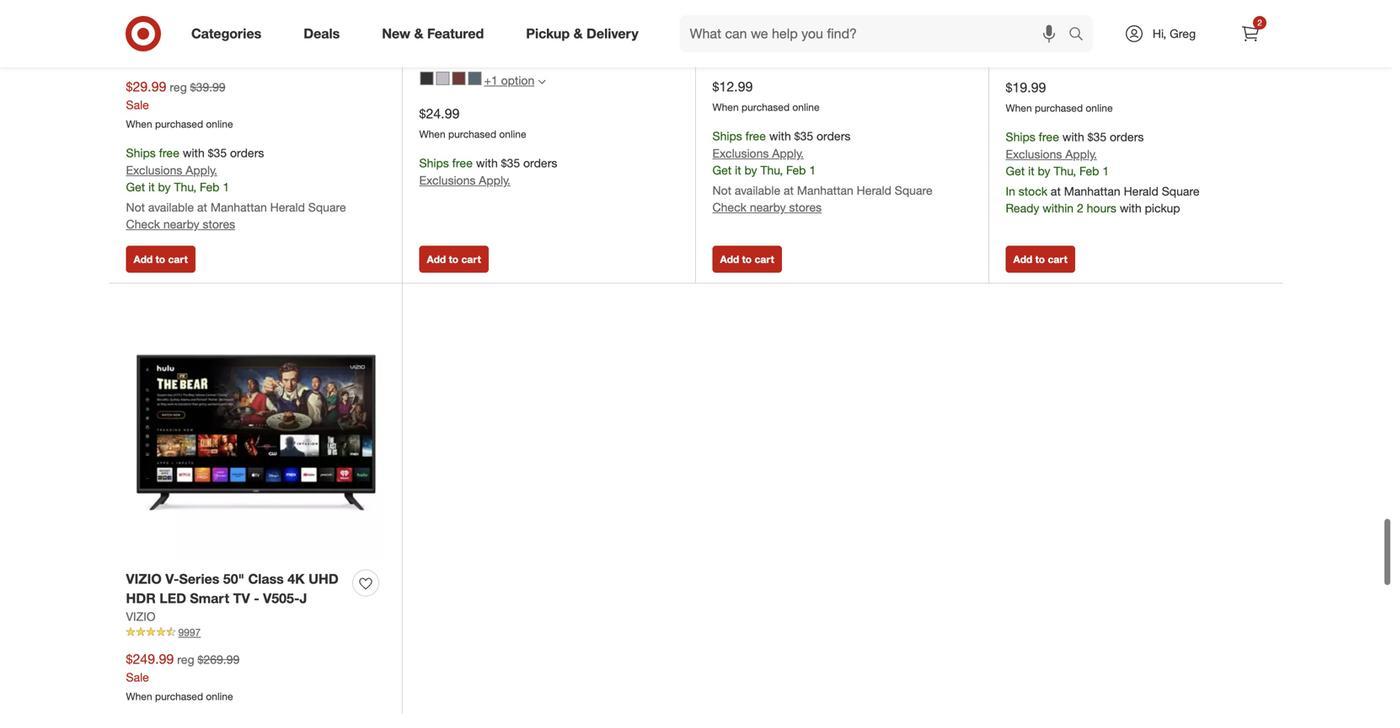 Task type: locate. For each thing, give the bounding box(es) containing it.
0 vertical spatial available
[[735, 183, 781, 198]]

2 add to cart from the left
[[427, 253, 481, 266]]

0 horizontal spatial nearby
[[163, 217, 200, 232]]

0 horizontal spatial stores
[[203, 217, 235, 232]]

2 add to cart button from the left
[[419, 246, 489, 273]]

nearby for roku express 4k+ | streaming player hd/4k/hdr with roku voice remote with tv controls and premium hdmi cable
[[163, 217, 200, 232]]

1 horizontal spatial feb
[[787, 163, 806, 178]]

1 vertical spatial sale
[[126, 670, 149, 685]]

exclusions apply. button up the stock
[[1006, 146, 1098, 163]]

add to cart button for 10ct
[[713, 246, 782, 273]]

roku up controls
[[281, 18, 315, 34]]

1 horizontal spatial check nearby stores button
[[713, 199, 822, 216]]

0 horizontal spatial -
[[254, 590, 259, 607]]

- inside vizio v-series 50" class 4k uhd hdr led smart tv - v505-j
[[254, 590, 259, 607]]

stores for hd/4k/hdr
[[203, 217, 235, 232]]

0 vertical spatial and
[[1006, 19, 1030, 35]]

remote inside roku express 4k+ | streaming player hd/4k/hdr with roku voice remote with tv controls and premium hdmi cable
[[164, 37, 215, 54]]

online down $39.99
[[206, 118, 233, 130]]

when inside $29.99 reg $39.99 sale when purchased online
[[126, 118, 152, 130]]

- inside fujifilm instax mini confetti instant film - 10ct
[[792, 18, 797, 34]]

0 vertical spatial fujifilm
[[713, 0, 759, 15]]

fujifilm down instant
[[713, 37, 750, 51]]

2 horizontal spatial by
[[1038, 164, 1051, 178]]

1 horizontal spatial ships free with $35 orders exclusions apply. get it by thu, feb 1 not available at manhattan herald square check nearby stores
[[713, 128, 933, 215]]

$35 down $19.99 when purchased online
[[1088, 129, 1107, 144]]

0 vertical spatial jlab
[[419, 0, 451, 15]]

by down $12.99 when purchased online
[[745, 163, 758, 178]]

v505-
[[263, 590, 300, 607]]

and
[[1006, 19, 1030, 35], [126, 56, 150, 73]]

roku for roku link
[[126, 37, 153, 51]]

feb inside ships free with $35 orders exclusions apply. get it by thu, feb 1 in stock at  manhattan herald square ready within 2 hours with pickup
[[1080, 164, 1100, 178]]

and up apple link
[[1006, 19, 1030, 35]]

sale for $29.99
[[126, 97, 149, 112]]

free inside ships free with $35 orders exclusions apply.
[[452, 155, 473, 170]]

online inside $19.99 when purchased online
[[1086, 102, 1113, 114]]

0 vertical spatial remote
[[1177, 0, 1227, 16]]

2 cart from the left
[[462, 253, 481, 266]]

to for with
[[156, 253, 165, 266]]

1 vertical spatial apple
[[1006, 38, 1037, 52]]

it inside ships free with $35 orders exclusions apply. get it by thu, feb 1 in stock at  manhattan herald square ready within 2 hours with pickup
[[1029, 164, 1035, 178]]

- right film
[[792, 18, 797, 34]]

exclusions for apple wired earpods with remote and mic
[[1006, 147, 1063, 162]]

purchased inside $249.99 reg $269.99 sale when purchased online
[[155, 690, 203, 703]]

vizio
[[126, 571, 162, 587], [126, 609, 156, 624]]

check
[[713, 200, 747, 215], [126, 217, 160, 232]]

tv
[[249, 37, 266, 54], [233, 590, 250, 607]]

ships down $29.99 reg $39.99 sale when purchased online
[[126, 145, 156, 160]]

add to cart
[[134, 253, 188, 266], [427, 253, 481, 266], [720, 253, 775, 266], [1014, 253, 1068, 266]]

remote up 'greg'
[[1177, 0, 1227, 16]]

What can we help you find? suggestions appear below search field
[[680, 15, 1073, 52]]

1 horizontal spatial herald
[[857, 183, 892, 198]]

2 horizontal spatial it
[[1029, 164, 1035, 178]]

sale down '$249.99'
[[126, 670, 149, 685]]

ships inside ships free with $35 orders exclusions apply.
[[419, 155, 449, 170]]

fujifilm inside fujifilm instax mini confetti instant film - 10ct
[[713, 0, 759, 15]]

1 vertical spatial jlab
[[419, 37, 446, 51]]

1 vertical spatial remote
[[164, 37, 215, 54]]

online down $269.99 on the bottom
[[206, 690, 233, 703]]

apple up mic
[[1006, 0, 1043, 16]]

2 & from the left
[[574, 25, 583, 42]]

with
[[1146, 0, 1173, 16], [251, 18, 278, 34], [218, 37, 246, 54], [770, 128, 792, 143], [1063, 129, 1085, 144], [183, 145, 205, 160], [476, 155, 498, 170], [1120, 201, 1142, 216]]

check for fujifilm instax mini confetti instant film - 10ct
[[713, 200, 747, 215]]

2 jlab from the top
[[419, 37, 446, 51]]

3 add from the left
[[720, 253, 740, 266]]

when inside $19.99 when purchased online
[[1006, 102, 1033, 114]]

1 horizontal spatial at
[[784, 183, 794, 198]]

with down streaming
[[251, 18, 278, 34]]

0 horizontal spatial and
[[126, 56, 150, 73]]

0 horizontal spatial feb
[[200, 180, 220, 195]]

exclusions apply. button down $12.99 when purchased online
[[713, 145, 804, 162]]

online inside $12.99 when purchased online
[[793, 101, 820, 113]]

greg
[[1170, 26, 1197, 41]]

$35 inside ships free with $35 orders exclusions apply.
[[501, 155, 520, 170]]

online for $24.99
[[500, 128, 527, 140]]

fujifilm for fujifilm instax mini confetti instant film - 10ct
[[713, 0, 759, 15]]

by for $19.99
[[1038, 164, 1051, 178]]

0 vertical spatial apple
[[1006, 0, 1043, 16]]

by down $29.99 reg $39.99 sale when purchased online
[[158, 180, 171, 195]]

online down 898 link
[[1086, 102, 1113, 114]]

online inside $24.99 when purchased online
[[500, 128, 527, 140]]

$35 down $12.99 when purchased online
[[795, 128, 814, 143]]

sale inside $29.99 reg $39.99 sale when purchased online
[[126, 97, 149, 112]]

1 vertical spatial tv
[[233, 590, 250, 607]]

4 cart from the left
[[1048, 253, 1068, 266]]

2
[[1258, 17, 1263, 28], [1078, 201, 1084, 216]]

roku up player
[[126, 0, 159, 15]]

exclusions down $29.99 reg $39.99 sale when purchased online
[[126, 163, 182, 178]]

instax
[[763, 0, 810, 15]]

+1 option button
[[413, 67, 553, 94]]

vizio v-series 50" class 4k uhd hdr led smart tv - v505-j image
[[126, 300, 386, 560], [126, 300, 386, 560]]

apply. for mic
[[1066, 147, 1098, 162]]

2 horizontal spatial get
[[1006, 164, 1025, 178]]

$19.99 when purchased online
[[1006, 79, 1113, 114]]

ships down $19.99
[[1006, 129, 1036, 144]]

ships inside ships free with $35 orders exclusions apply. get it by thu, feb 1 in stock at  manhattan herald square ready within 2 hours with pickup
[[1006, 129, 1036, 144]]

orders inside ships free with $35 orders exclusions apply.
[[524, 155, 558, 170]]

square for $19.99
[[1162, 184, 1200, 199]]

vizio for vizio v-series 50" class 4k uhd hdr led smart tv - v505-j
[[126, 571, 162, 587]]

exclusions
[[713, 146, 769, 161], [1006, 147, 1063, 162], [126, 163, 182, 178], [419, 173, 476, 188]]

lilac image
[[436, 72, 450, 85]]

remote inside apple wired earpods with remote and mic
[[1177, 0, 1227, 16]]

purchased inside $24.99 when purchased online
[[449, 128, 497, 140]]

by
[[745, 163, 758, 178], [1038, 164, 1051, 178], [158, 180, 171, 195]]

earbuds
[[486, 18, 540, 34]]

herald
[[857, 183, 892, 198], [1124, 184, 1159, 199], [270, 200, 305, 215]]

50"
[[223, 571, 245, 587]]

delivery
[[587, 25, 639, 42]]

stores for -
[[790, 200, 822, 215]]

-
[[792, 18, 797, 34], [254, 590, 259, 607]]

0 horizontal spatial by
[[158, 180, 171, 195]]

with down $24.99 when purchased online
[[476, 155, 498, 170]]

0 horizontal spatial manhattan
[[211, 200, 267, 215]]

0 horizontal spatial thu,
[[174, 180, 197, 195]]

add to cart for with
[[134, 253, 188, 266]]

exclusions apply. button for roku express 4k+ | streaming player hd/4k/hdr with roku voice remote with tv controls and premium hdmi cable
[[126, 162, 217, 179]]

2 sale from the top
[[126, 670, 149, 685]]

1 horizontal spatial check
[[713, 200, 747, 215]]

free down $29.99 reg $39.99 sale when purchased online
[[159, 145, 180, 160]]

apply. down $12.99 when purchased online
[[773, 146, 804, 161]]

orders for -
[[817, 128, 851, 143]]

stock
[[1019, 184, 1048, 199]]

purchased down $19.99
[[1035, 102, 1084, 114]]

1 horizontal spatial nearby
[[750, 200, 786, 215]]

0 vertical spatial sale
[[126, 97, 149, 112]]

orders for mic
[[1110, 129, 1145, 144]]

1 apple from the top
[[1006, 0, 1043, 16]]

3 to from the left
[[742, 253, 752, 266]]

at for $19.99
[[1051, 184, 1061, 199]]

all colors + 1 more colors element
[[538, 76, 546, 86]]

0 horizontal spatial not
[[126, 200, 145, 215]]

purchased down $39.99
[[155, 118, 203, 130]]

remote up premium
[[164, 37, 215, 54]]

apple wired earpods with remote and mic link
[[1006, 0, 1227, 37]]

2 fujifilm from the top
[[713, 37, 750, 51]]

2 apple from the top
[[1006, 38, 1037, 52]]

stores
[[790, 200, 822, 215], [203, 217, 235, 232]]

0 vertical spatial -
[[792, 18, 797, 34]]

apple wired earpods with remote and mic
[[1006, 0, 1227, 35]]

purchased for $12.99
[[742, 101, 790, 113]]

sale inside $249.99 reg $269.99 sale when purchased online
[[126, 670, 149, 685]]

$35
[[795, 128, 814, 143], [1088, 129, 1107, 144], [208, 145, 227, 160], [501, 155, 520, 170]]

1 horizontal spatial stores
[[790, 200, 822, 215]]

thu, for $19.99
[[1054, 164, 1077, 178]]

exclusions apply. button for fujifilm instax mini confetti instant film - 10ct
[[713, 145, 804, 162]]

it
[[735, 163, 742, 178], [1029, 164, 1035, 178], [148, 180, 155, 195]]

manhattan
[[798, 183, 854, 198], [1065, 184, 1121, 199], [211, 200, 267, 215]]

online down '10ct'
[[793, 101, 820, 113]]

1 add to cart button from the left
[[126, 246, 195, 273]]

1 vertical spatial check
[[126, 217, 160, 232]]

thu, down $12.99 when purchased online
[[761, 163, 783, 178]]

jlab up the bluetooth
[[419, 0, 451, 15]]

not
[[713, 183, 732, 198], [126, 200, 145, 215]]

- down class
[[254, 590, 259, 607]]

and inside roku express 4k+ | streaming player hd/4k/hdr with roku voice remote with tv controls and premium hdmi cable
[[126, 56, 150, 73]]

1 vertical spatial available
[[148, 200, 194, 215]]

pickup & delivery
[[526, 25, 639, 42]]

1 add from the left
[[134, 253, 153, 266]]

free down $19.99 when purchased online
[[1039, 129, 1060, 144]]

1 horizontal spatial by
[[745, 163, 758, 178]]

1 vizio from the top
[[126, 571, 162, 587]]

orders inside ships free with $35 orders exclusions apply. get it by thu, feb 1 in stock at  manhattan herald square ready within 2 hours with pickup
[[1110, 129, 1145, 144]]

0 vertical spatial reg
[[170, 80, 187, 95]]

slate image
[[468, 72, 482, 85]]

1 vertical spatial not
[[126, 200, 145, 215]]

manhattan inside ships free with $35 orders exclusions apply. get it by thu, feb 1 in stock at  manhattan herald square ready within 2 hours with pickup
[[1065, 184, 1121, 199]]

free down $24.99 when purchased online
[[452, 155, 473, 170]]

apply. down $24.99 when purchased online
[[479, 173, 511, 188]]

when down $29.99
[[126, 118, 152, 130]]

with up hi,
[[1146, 0, 1173, 16]]

exclusions apply. button
[[713, 145, 804, 162], [1006, 146, 1098, 163], [126, 162, 217, 179], [419, 172, 511, 189]]

feb for $19.99
[[1080, 164, 1100, 178]]

orders
[[817, 128, 851, 143], [1110, 129, 1145, 144], [230, 145, 264, 160], [524, 155, 558, 170]]

1 horizontal spatial it
[[735, 163, 742, 178]]

2 vertical spatial roku
[[126, 37, 153, 51]]

0 vertical spatial check
[[713, 200, 747, 215]]

1 jlab from the top
[[419, 0, 451, 15]]

0 horizontal spatial ships free with $35 orders exclusions apply. get it by thu, feb 1 not available at manhattan herald square check nearby stores
[[126, 145, 346, 232]]

herald inside ships free with $35 orders exclusions apply. get it by thu, feb 1 in stock at  manhattan herald square ready within 2 hours with pickup
[[1124, 184, 1159, 199]]

thu, for $12.99
[[761, 163, 783, 178]]

1 vertical spatial vizio
[[126, 609, 156, 624]]

controls
[[270, 37, 325, 54]]

reg
[[170, 80, 187, 95], [177, 652, 194, 667]]

reg down 9997
[[177, 652, 194, 667]]

orders up hours
[[1110, 129, 1145, 144]]

1 inside ships free with $35 orders exclusions apply. get it by thu, feb 1 in stock at  manhattan herald square ready within 2 hours with pickup
[[1103, 164, 1110, 178]]

reg down premium
[[170, 80, 187, 95]]

when down $12.99
[[713, 101, 739, 113]]

jlab go air pop true wireless bluetooth earbuds
[[419, 0, 616, 34]]

online for $12.99
[[793, 101, 820, 113]]

1 horizontal spatial get
[[713, 163, 732, 178]]

when down $24.99 at the top
[[419, 128, 446, 140]]

1 horizontal spatial available
[[735, 183, 781, 198]]

remote
[[1177, 0, 1227, 16], [164, 37, 215, 54]]

square inside ships free with $35 orders exclusions apply. get it by thu, feb 1 in stock at  manhattan herald square ready within 2 hours with pickup
[[1162, 184, 1200, 199]]

jlab inside jlab go air pop true wireless bluetooth earbuds
[[419, 0, 451, 15]]

add to cart button
[[126, 246, 195, 273], [419, 246, 489, 273], [713, 246, 782, 273], [1006, 246, 1076, 273]]

ships free with $35 orders exclusions apply. get it by thu, feb 1 not available at manhattan herald square check nearby stores for 10ct
[[713, 128, 933, 215]]

1 vertical spatial -
[[254, 590, 259, 607]]

thu, inside ships free with $35 orders exclusions apply. get it by thu, feb 1 in stock at  manhattan herald square ready within 2 hours with pickup
[[1054, 164, 1077, 178]]

1 vertical spatial fujifilm
[[713, 37, 750, 51]]

vizio down hdr
[[126, 609, 156, 624]]

purchased inside $19.99 when purchased online
[[1035, 102, 1084, 114]]

ready
[[1006, 201, 1040, 216]]

jlab down the bluetooth
[[419, 37, 446, 51]]

$35 down $29.99 reg $39.99 sale when purchased online
[[208, 145, 227, 160]]

2 horizontal spatial herald
[[1124, 184, 1159, 199]]

1 vertical spatial reg
[[177, 652, 194, 667]]

1 for $19.99
[[1103, 164, 1110, 178]]

and down voice
[[126, 56, 150, 73]]

apply.
[[773, 146, 804, 161], [1066, 147, 1098, 162], [186, 163, 217, 178], [479, 173, 511, 188]]

&
[[414, 25, 424, 42], [574, 25, 583, 42]]

0 horizontal spatial check nearby stores button
[[126, 216, 235, 233]]

1 horizontal spatial -
[[792, 18, 797, 34]]

1 vertical spatial stores
[[203, 217, 235, 232]]

with down $19.99 when purchased online
[[1063, 129, 1085, 144]]

purchased down $24.99 at the top
[[449, 128, 497, 140]]

ships
[[713, 128, 743, 143], [1006, 129, 1036, 144], [126, 145, 156, 160], [419, 155, 449, 170]]

1 cart from the left
[[168, 253, 188, 266]]

get for $12.99
[[713, 163, 732, 178]]

1 horizontal spatial remote
[[1177, 0, 1227, 16]]

ships for roku express 4k+ | streaming player hd/4k/hdr with roku voice remote with tv controls and premium hdmi cable
[[126, 145, 156, 160]]

0 vertical spatial roku
[[126, 0, 159, 15]]

categories
[[191, 25, 262, 42]]

it for $12.99
[[735, 163, 742, 178]]

cart for earbuds
[[462, 253, 481, 266]]

roku down player
[[126, 37, 153, 51]]

0 vertical spatial vizio
[[126, 571, 162, 587]]

sale down $29.99
[[126, 97, 149, 112]]

purchased inside $12.99 when purchased online
[[742, 101, 790, 113]]

0 horizontal spatial available
[[148, 200, 194, 215]]

apple
[[1006, 0, 1043, 16], [1006, 38, 1037, 52]]

1 to from the left
[[156, 253, 165, 266]]

add for with
[[134, 253, 153, 266]]

orders down $12.99 when purchased online
[[817, 128, 851, 143]]

roku express 4k+ | streaming player hd/4k/hdr with roku voice remote with tv controls and premium hdmi cable link
[[126, 0, 346, 73]]

2 vizio from the top
[[126, 609, 156, 624]]

0 vertical spatial not
[[713, 183, 732, 198]]

1 horizontal spatial square
[[895, 183, 933, 198]]

2 to from the left
[[449, 253, 459, 266]]

1 vertical spatial and
[[126, 56, 150, 73]]

at
[[784, 183, 794, 198], [1051, 184, 1061, 199], [197, 200, 207, 215]]

2 left hours
[[1078, 201, 1084, 216]]

with inside ships free with $35 orders exclusions apply.
[[476, 155, 498, 170]]

when down '$249.99'
[[126, 690, 152, 703]]

reg inside $29.99 reg $39.99 sale when purchased online
[[170, 80, 187, 95]]

apply. down $29.99 reg $39.99 sale when purchased online
[[186, 163, 217, 178]]

0 horizontal spatial remote
[[164, 37, 215, 54]]

when inside $24.99 when purchased online
[[419, 128, 446, 140]]

0 vertical spatial stores
[[790, 200, 822, 215]]

free
[[746, 128, 766, 143], [1039, 129, 1060, 144], [159, 145, 180, 160], [452, 155, 473, 170]]

3 add to cart from the left
[[720, 253, 775, 266]]

hd/4k/hdr
[[170, 18, 247, 34]]

hdmi
[[215, 56, 251, 73]]

exclusions inside ships free with $35 orders exclusions apply. get it by thu, feb 1 in stock at  manhattan herald square ready within 2 hours with pickup
[[1006, 147, 1063, 162]]

2 add from the left
[[427, 253, 446, 266]]

1 vertical spatial 2
[[1078, 201, 1084, 216]]

& right new
[[414, 25, 424, 42]]

purchased down '$249.99'
[[155, 690, 203, 703]]

tv inside roku express 4k+ | streaming player hd/4k/hdr with roku voice remote with tv controls and premium hdmi cable
[[249, 37, 266, 54]]

2 horizontal spatial 1
[[1103, 164, 1110, 178]]

exclusions apply. button down $24.99 when purchased online
[[419, 172, 511, 189]]

ships down $24.99 at the top
[[419, 155, 449, 170]]

1 add to cart from the left
[[134, 253, 188, 266]]

& down wireless
[[574, 25, 583, 42]]

fujifilm
[[713, 0, 759, 15], [713, 37, 750, 51]]

by up the stock
[[1038, 164, 1051, 178]]

1 horizontal spatial 2
[[1258, 17, 1263, 28]]

purchased down $12.99
[[742, 101, 790, 113]]

0 vertical spatial nearby
[[750, 200, 786, 215]]

2 horizontal spatial at
[[1051, 184, 1061, 199]]

exclusions down $24.99 when purchased online
[[419, 173, 476, 188]]

2 horizontal spatial feb
[[1080, 164, 1100, 178]]

thu, up within
[[1054, 164, 1077, 178]]

3 add to cart button from the left
[[713, 246, 782, 273]]

vizio for vizio
[[126, 609, 156, 624]]

apple link
[[1006, 37, 1037, 54]]

tv up cable
[[249, 37, 266, 54]]

free down $12.99 when purchased online
[[746, 128, 766, 143]]

available for roku express 4k+ | streaming player hd/4k/hdr with roku voice remote with tv controls and premium hdmi cable
[[148, 200, 194, 215]]

vizio inside vizio v-series 50" class 4k uhd hdr led smart tv - v505-j
[[126, 571, 162, 587]]

0 vertical spatial tv
[[249, 37, 266, 54]]

free for fujifilm instax mini confetti instant film - 10ct
[[746, 128, 766, 143]]

purchased for $24.99
[[449, 128, 497, 140]]

apple inside apple wired earpods with remote and mic
[[1006, 0, 1043, 16]]

1 horizontal spatial and
[[1006, 19, 1030, 35]]

$39.99
[[190, 80, 226, 95]]

exclusions up the stock
[[1006, 147, 1063, 162]]

1 horizontal spatial &
[[574, 25, 583, 42]]

apple down mic
[[1006, 38, 1037, 52]]

apple for apple wired earpods with remote and mic
[[1006, 0, 1043, 16]]

0 horizontal spatial herald
[[270, 200, 305, 215]]

online up ships free with $35 orders exclusions apply.
[[500, 128, 527, 140]]

online for $19.99
[[1086, 102, 1113, 114]]

search
[[1062, 27, 1102, 43]]

exclusions down $12.99 when purchased online
[[713, 146, 769, 161]]

0 horizontal spatial 2
[[1078, 201, 1084, 216]]

air
[[479, 0, 497, 15]]

ships down $12.99
[[713, 128, 743, 143]]

square for $12.99
[[895, 183, 933, 198]]

apply. up hours
[[1066, 147, 1098, 162]]

jlab for jlab go air pop true wireless bluetooth earbuds
[[419, 0, 451, 15]]

$35 down $24.99 when purchased online
[[501, 155, 520, 170]]

when down $19.99
[[1006, 102, 1033, 114]]

when
[[713, 101, 739, 113], [1006, 102, 1033, 114], [126, 118, 152, 130], [419, 128, 446, 140], [126, 690, 152, 703]]

3 cart from the left
[[755, 253, 775, 266]]

apple for apple
[[1006, 38, 1037, 52]]

2 horizontal spatial thu,
[[1054, 164, 1077, 178]]

get inside ships free with $35 orders exclusions apply. get it by thu, feb 1 in stock at  manhattan herald square ready within 2 hours with pickup
[[1006, 164, 1025, 178]]

1 & from the left
[[414, 25, 424, 42]]

reg for $249.99
[[177, 652, 194, 667]]

exclusions apply. button down $29.99 reg $39.99 sale when purchased online
[[126, 162, 217, 179]]

orders down $29.99 reg $39.99 sale when purchased online
[[230, 145, 264, 160]]

when inside $12.99 when purchased online
[[713, 101, 739, 113]]

orders down $24.99 when purchased online
[[524, 155, 558, 170]]

smart
[[190, 590, 229, 607]]

$35 inside ships free with $35 orders exclusions apply. get it by thu, feb 1 in stock at  manhattan herald square ready within 2 hours with pickup
[[1088, 129, 1107, 144]]

2 horizontal spatial square
[[1162, 184, 1200, 199]]

1 horizontal spatial thu,
[[761, 163, 783, 178]]

1 sale from the top
[[126, 97, 149, 112]]

fujifilm up instant
[[713, 0, 759, 15]]

1 horizontal spatial not
[[713, 183, 732, 198]]

player
[[126, 18, 166, 34]]

2 right 'greg'
[[1258, 17, 1263, 28]]

by inside ships free with $35 orders exclusions apply. get it by thu, feb 1 in stock at  manhattan herald square ready within 2 hours with pickup
[[1038, 164, 1051, 178]]

thu, down $29.99 reg $39.99 sale when purchased online
[[174, 180, 197, 195]]

with down $29.99 reg $39.99 sale when purchased online
[[183, 145, 205, 160]]

pickup
[[526, 25, 570, 42]]

reg inside $249.99 reg $269.99 sale when purchased online
[[177, 652, 194, 667]]

2 horizontal spatial manhattan
[[1065, 184, 1121, 199]]

j
[[300, 590, 307, 607]]

within
[[1043, 201, 1074, 216]]

orders for hd/4k/hdr
[[230, 145, 264, 160]]

online inside $29.99 reg $39.99 sale when purchased online
[[206, 118, 233, 130]]

fujifilm link
[[713, 36, 750, 53]]

vizio up hdr
[[126, 571, 162, 587]]

add to cart for 10ct
[[720, 253, 775, 266]]

0 horizontal spatial &
[[414, 25, 424, 42]]

1 fujifilm from the top
[[713, 0, 759, 15]]

1 horizontal spatial manhattan
[[798, 183, 854, 198]]

tv down 50"
[[233, 590, 250, 607]]

free inside ships free with $35 orders exclusions apply. get it by thu, feb 1 in stock at  manhattan herald square ready within 2 hours with pickup
[[1039, 129, 1060, 144]]

apply. inside ships free with $35 orders exclusions apply. get it by thu, feb 1 in stock at  manhattan herald square ready within 2 hours with pickup
[[1066, 147, 1098, 162]]

available
[[735, 183, 781, 198], [148, 200, 194, 215]]

hi,
[[1153, 26, 1167, 41]]

at inside ships free with $35 orders exclusions apply. get it by thu, feb 1 in stock at  manhattan herald square ready within 2 hours with pickup
[[1051, 184, 1061, 199]]

1 vertical spatial nearby
[[163, 217, 200, 232]]

2 inside ships free with $35 orders exclusions apply. get it by thu, feb 1 in stock at  manhattan herald square ready within 2 hours with pickup
[[1078, 201, 1084, 216]]

1 horizontal spatial 1
[[810, 163, 816, 178]]

0 horizontal spatial check
[[126, 217, 160, 232]]

jlab
[[419, 0, 451, 15], [419, 37, 446, 51]]



Task type: describe. For each thing, give the bounding box(es) containing it.
go
[[455, 0, 476, 15]]

add to cart button for with
[[126, 246, 195, 273]]

0 horizontal spatial at
[[197, 200, 207, 215]]

deals
[[304, 25, 340, 42]]

all colors + 1 more colors image
[[538, 78, 546, 86]]

not for roku express 4k+ | streaming player hd/4k/hdr with roku voice remote with tv controls and premium hdmi cable
[[126, 200, 145, 215]]

ships free with $35 orders exclusions apply. get it by thu, feb 1 in stock at  manhattan herald square ready within 2 hours with pickup
[[1006, 129, 1200, 216]]

wireless
[[561, 0, 616, 15]]

$249.99 reg $269.99 sale when purchased online
[[126, 651, 240, 703]]

|
[[247, 0, 250, 15]]

4k
[[288, 571, 305, 587]]

add for 10ct
[[720, 253, 740, 266]]

ships free with $35 orders exclusions apply. get it by thu, feb 1 not available at manhattan herald square check nearby stores for with
[[126, 145, 346, 232]]

cable
[[255, 56, 292, 73]]

4 add to cart button from the left
[[1006, 246, 1076, 273]]

4k+
[[218, 0, 244, 15]]

bluetooth
[[419, 18, 482, 34]]

mic
[[1034, 19, 1058, 35]]

$19.99
[[1006, 79, 1047, 96]]

new & featured
[[382, 25, 484, 42]]

check nearby stores button for roku express 4k+ | streaming player hd/4k/hdr with roku voice remote with tv controls and premium hdmi cable
[[126, 216, 235, 233]]

to for 10ct
[[742, 253, 752, 266]]

voice
[[126, 37, 161, 54]]

$29.99 reg $39.99 sale when purchased online
[[126, 79, 233, 130]]

online inside $249.99 reg $269.99 sale when purchased online
[[206, 690, 233, 703]]

pop
[[501, 0, 526, 15]]

apply. inside ships free with $35 orders exclusions apply.
[[479, 173, 511, 188]]

in
[[1006, 184, 1016, 199]]

sale for $249.99
[[126, 670, 149, 685]]

with right hours
[[1120, 201, 1142, 216]]

vizio v-series 50" class 4k uhd hdr led smart tv - v505-j link
[[126, 570, 346, 608]]

exclusions inside ships free with $35 orders exclusions apply.
[[419, 173, 476, 188]]

$12.99
[[713, 79, 753, 95]]

898
[[1059, 54, 1075, 67]]

check for roku express 4k+ | streaming player hd/4k/hdr with roku voice remote with tv controls and premium hdmi cable
[[126, 217, 160, 232]]

feb for $12.99
[[787, 163, 806, 178]]

premium
[[154, 56, 211, 73]]

manhattan for $12.99
[[798, 183, 854, 198]]

fujifilm for fujifilm
[[713, 37, 750, 51]]

tv inside vizio v-series 50" class 4k uhd hdr led smart tv - v505-j
[[233, 590, 250, 607]]

add to cart button for earbuds
[[419, 246, 489, 273]]

pickup
[[1146, 201, 1181, 216]]

when inside $249.99 reg $269.99 sale when purchased online
[[126, 690, 152, 703]]

add to cart for earbuds
[[427, 253, 481, 266]]

$12.99 when purchased online
[[713, 79, 820, 113]]

cart for with
[[168, 253, 188, 266]]

pickup & delivery link
[[512, 15, 660, 52]]

jlab link
[[419, 36, 446, 53]]

add for earbuds
[[427, 253, 446, 266]]

apply. for -
[[773, 146, 804, 161]]

rose image
[[452, 72, 466, 85]]

search button
[[1062, 15, 1102, 56]]

featured
[[427, 25, 484, 42]]

9997
[[178, 626, 201, 639]]

option
[[501, 73, 535, 88]]

0 horizontal spatial it
[[148, 180, 155, 195]]

exclusions for fujifilm instax mini confetti instant film - 10ct
[[713, 146, 769, 161]]

+1 option
[[484, 73, 535, 88]]

898 link
[[1006, 54, 1267, 68]]

vizio v-series 50" class 4k uhd hdr led smart tv - v505-j
[[126, 571, 339, 607]]

when for $12.99
[[713, 101, 739, 113]]

earpods
[[1088, 0, 1142, 16]]

herald for $12.99
[[857, 183, 892, 198]]

at for $12.99
[[784, 183, 794, 198]]

when for $24.99
[[419, 128, 446, 140]]

purchased inside $29.99 reg $39.99 sale when purchased online
[[155, 118, 203, 130]]

$35 for hd/4k/hdr
[[208, 145, 227, 160]]

$35 for mic
[[1088, 129, 1107, 144]]

$24.99
[[419, 106, 460, 122]]

reg for $29.99
[[170, 80, 187, 95]]

ships for apple wired earpods with remote and mic
[[1006, 129, 1036, 144]]

ships free with $35 orders exclusions apply.
[[419, 155, 558, 188]]

wired
[[1047, 0, 1084, 16]]

+1
[[484, 73, 498, 88]]

$249.99
[[126, 651, 174, 667]]

deals link
[[289, 15, 361, 52]]

1 vertical spatial roku
[[281, 18, 315, 34]]

0 horizontal spatial square
[[308, 200, 346, 215]]

vizio link
[[126, 608, 156, 625]]

manhattan for $19.99
[[1065, 184, 1121, 199]]

2 link
[[1233, 15, 1270, 52]]

available for fujifilm instax mini confetti instant film - 10ct
[[735, 183, 781, 198]]

to for earbuds
[[449, 253, 459, 266]]

new
[[382, 25, 411, 42]]

class
[[248, 571, 284, 587]]

exclusions for roku express 4k+ | streaming player hd/4k/hdr with roku voice remote with tv controls and premium hdmi cable
[[126, 163, 182, 178]]

not for fujifilm instax mini confetti instant film - 10ct
[[713, 183, 732, 198]]

true
[[530, 0, 558, 15]]

categories link
[[177, 15, 283, 52]]

fujifilm instax mini confetti instant film - 10ct link
[[713, 0, 933, 36]]

hdr
[[126, 590, 156, 607]]

and inside apple wired earpods with remote and mic
[[1006, 19, 1030, 35]]

exclusions apply. button for apple wired earpods with remote and mic
[[1006, 146, 1098, 163]]

4 to from the left
[[1036, 253, 1046, 266]]

9997 link
[[126, 625, 386, 640]]

with up "hdmi"
[[218, 37, 246, 54]]

4 add to cart from the left
[[1014, 253, 1068, 266]]

uhd
[[309, 571, 339, 587]]

jlab go air pop true wireless bluetooth earbuds link
[[419, 0, 640, 36]]

by for $12.99
[[745, 163, 758, 178]]

v-
[[165, 571, 179, 587]]

get for $19.99
[[1006, 164, 1025, 178]]

1 for $12.99
[[810, 163, 816, 178]]

roku express 4k+ | streaming player hd/4k/hdr with roku voice remote with tv controls and premium hdmi cable
[[126, 0, 325, 73]]

4 add from the left
[[1014, 253, 1033, 266]]

series
[[179, 571, 220, 587]]

& for new
[[414, 25, 424, 42]]

it for $19.99
[[1029, 164, 1035, 178]]

ships for fujifilm instax mini confetti instant film - 10ct
[[713, 128, 743, 143]]

roku for roku express 4k+ | streaming player hd/4k/hdr with roku voice remote with tv controls and premium hdmi cable
[[126, 0, 159, 15]]

streaming
[[254, 0, 320, 15]]

0 vertical spatial 2
[[1258, 17, 1263, 28]]

$35 for -
[[795, 128, 814, 143]]

mini
[[814, 0, 844, 15]]

black image
[[420, 72, 434, 85]]

$269.99
[[198, 652, 240, 667]]

nearby for fujifilm instax mini confetti instant film - 10ct
[[750, 200, 786, 215]]

$29.99
[[126, 79, 166, 95]]

10ct
[[801, 18, 829, 34]]

fujifilm instax mini confetti instant film - 10ct
[[713, 0, 900, 34]]

0 horizontal spatial get
[[126, 180, 145, 195]]

with inside apple wired earpods with remote and mic
[[1146, 0, 1173, 16]]

cart for 10ct
[[755, 253, 775, 266]]

$24.99 when purchased online
[[419, 106, 527, 140]]

jlab for jlab
[[419, 37, 446, 51]]

confetti
[[848, 0, 900, 15]]

with down $12.99 when purchased online
[[770, 128, 792, 143]]

led
[[160, 590, 186, 607]]

instant
[[713, 18, 758, 34]]

apply. for hd/4k/hdr
[[186, 163, 217, 178]]

hours
[[1087, 201, 1117, 216]]

hi, greg
[[1153, 26, 1197, 41]]

& for pickup
[[574, 25, 583, 42]]

film
[[761, 18, 788, 34]]

new & featured link
[[368, 15, 505, 52]]

when for $19.99
[[1006, 102, 1033, 114]]

check nearby stores button for fujifilm instax mini confetti instant film - 10ct
[[713, 199, 822, 216]]

free for roku express 4k+ | streaming player hd/4k/hdr with roku voice remote with tv controls and premium hdmi cable
[[159, 145, 180, 160]]

express
[[163, 0, 214, 15]]

roku link
[[126, 36, 153, 53]]

purchased for $19.99
[[1035, 102, 1084, 114]]

herald for $19.99
[[1124, 184, 1159, 199]]

free for apple wired earpods with remote and mic
[[1039, 129, 1060, 144]]

0 horizontal spatial 1
[[223, 180, 229, 195]]



Task type: vqa. For each thing, say whether or not it's contained in the screenshot.
2nd to from right
yes



